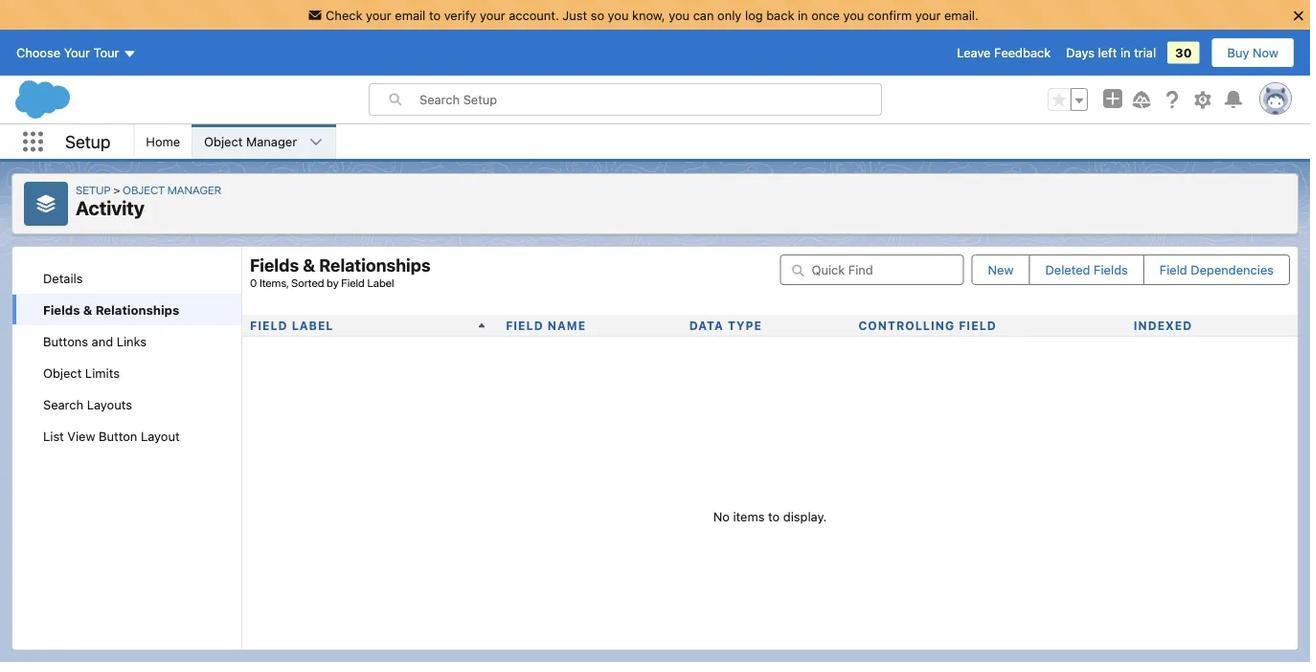 Task type: locate. For each thing, give the bounding box(es) containing it.
controlling field link
[[859, 319, 997, 332]]

1 vertical spatial object manager link
[[123, 183, 221, 196]]

1 horizontal spatial object
[[123, 183, 165, 196]]

0 horizontal spatial to
[[429, 8, 441, 22]]

field left name at the left of page
[[506, 319, 544, 332]]

field down 'items,'
[[250, 319, 288, 332]]

1 vertical spatial &
[[83, 303, 92, 317]]

0 horizontal spatial fields
[[43, 303, 80, 317]]

leave
[[957, 46, 991, 60]]

1 vertical spatial label
[[292, 319, 334, 332]]

in
[[798, 8, 808, 22], [1121, 46, 1131, 60]]

no
[[713, 510, 730, 524]]

actions element
[[1268, 315, 1298, 337]]

& for fields & relationships 0 items, sorted by field label
[[303, 255, 315, 276]]

setup up setup link
[[65, 131, 110, 152]]

your right verify
[[480, 8, 505, 22]]

trial
[[1134, 46, 1156, 60]]

0 horizontal spatial label
[[292, 319, 334, 332]]

0 vertical spatial label
[[367, 276, 394, 290]]

0 horizontal spatial &
[[83, 303, 92, 317]]

& inside tab list
[[83, 303, 92, 317]]

object up "search"
[[43, 366, 82, 380]]

you
[[608, 8, 629, 22], [669, 8, 690, 22], [843, 8, 864, 22]]

object inside tab list
[[43, 366, 82, 380]]

1 horizontal spatial in
[[1121, 46, 1131, 60]]

0 vertical spatial &
[[303, 255, 315, 276]]

0 horizontal spatial in
[[798, 8, 808, 22]]

1 horizontal spatial &
[[303, 255, 315, 276]]

fields & relationships 0 items, sorted by field label
[[250, 255, 431, 290]]

1 vertical spatial relationships
[[95, 303, 179, 317]]

your left email.
[[915, 8, 941, 22]]

field right by
[[341, 276, 365, 290]]

0 vertical spatial relationships
[[319, 255, 431, 276]]

buy
[[1227, 46, 1249, 60]]

object
[[204, 135, 243, 149], [123, 183, 165, 196], [43, 366, 82, 380]]

relationships up links
[[95, 303, 179, 317]]

0 horizontal spatial object
[[43, 366, 82, 380]]

data type link
[[689, 319, 762, 332]]

setup up activity in the top of the page
[[76, 183, 111, 196]]

1 horizontal spatial you
[[669, 8, 690, 22]]

data
[[689, 319, 724, 332]]

1 horizontal spatial relationships
[[319, 255, 431, 276]]

to right the items
[[768, 510, 780, 524]]

&
[[303, 255, 315, 276], [83, 303, 92, 317]]

fields right deleted
[[1094, 263, 1128, 277]]

field for field label
[[250, 319, 288, 332]]

1 vertical spatial to
[[768, 510, 780, 524]]

relationships
[[319, 255, 431, 276], [95, 303, 179, 317]]

field dependencies
[[1160, 263, 1274, 277]]

1 horizontal spatial manager
[[246, 135, 297, 149]]

days left in trial
[[1066, 46, 1156, 60]]

field inside fields & relationships 0 items, sorted by field label
[[341, 276, 365, 290]]

choose
[[16, 46, 60, 60]]

0 horizontal spatial relationships
[[95, 303, 179, 317]]

0 vertical spatial object
[[204, 135, 243, 149]]

indexed
[[1134, 319, 1193, 332]]

by
[[327, 276, 339, 290]]

label down sorted
[[292, 319, 334, 332]]

fields inside fields & relationships 0 items, sorted by field label
[[250, 255, 299, 276]]

1 horizontal spatial fields
[[250, 255, 299, 276]]

data type
[[689, 319, 762, 332]]

1 vertical spatial object
[[123, 183, 165, 196]]

to
[[429, 8, 441, 22], [768, 510, 780, 524]]

field
[[1160, 263, 1187, 277], [341, 276, 365, 290], [250, 319, 288, 332], [506, 319, 544, 332], [959, 319, 997, 332]]

0 horizontal spatial your
[[366, 8, 392, 22]]

buttons and links link
[[12, 326, 241, 357]]

type
[[728, 319, 762, 332]]

search layouts
[[43, 397, 132, 412]]

fields & relationships
[[43, 303, 179, 317]]

field for field name
[[506, 319, 544, 332]]

to right email
[[429, 8, 441, 22]]

2 horizontal spatial you
[[843, 8, 864, 22]]

field inside field dependencies button
[[1160, 263, 1187, 277]]

1 vertical spatial setup
[[76, 183, 111, 196]]

new
[[988, 263, 1014, 277]]

object manager down 'home' link
[[123, 183, 221, 196]]

0 horizontal spatial manager
[[167, 183, 221, 196]]

object manager link right 'home' link
[[193, 125, 308, 159]]

feedback
[[994, 46, 1051, 60]]

setup
[[65, 131, 110, 152], [76, 183, 111, 196]]

relationships up by
[[319, 255, 431, 276]]

fields up 'items,'
[[250, 255, 299, 276]]

& inside fields & relationships 0 items, sorted by field label
[[303, 255, 315, 276]]

your
[[366, 8, 392, 22], [480, 8, 505, 22], [915, 8, 941, 22]]

check your email to verify your account. just so you know, you can only log back in once you confirm your email.
[[326, 8, 979, 22]]

1 vertical spatial manager
[[167, 183, 221, 196]]

relationships inside fields & relationships 0 items, sorted by field label
[[319, 255, 431, 276]]

label right by
[[367, 276, 394, 290]]

field name
[[506, 319, 586, 332]]

fields for fields & relationships
[[43, 303, 80, 317]]

3 your from the left
[[915, 8, 941, 22]]

& up buttons and links
[[83, 303, 92, 317]]

2 your from the left
[[480, 8, 505, 22]]

object manager link down 'home' link
[[123, 183, 221, 196]]

object manager right 'home' link
[[204, 135, 297, 149]]

Quick Find search field
[[780, 255, 964, 285]]

you left can
[[669, 8, 690, 22]]

0 horizontal spatial you
[[608, 8, 629, 22]]

in right 'left'
[[1121, 46, 1131, 60]]

home link
[[134, 125, 192, 159]]

you right so
[[608, 8, 629, 22]]

group
[[1048, 88, 1088, 111]]

back
[[766, 8, 794, 22]]

check
[[326, 8, 362, 22]]

object up activity in the top of the page
[[123, 183, 165, 196]]

tab list
[[12, 262, 241, 452]]

1 horizontal spatial your
[[480, 8, 505, 22]]

new button
[[972, 255, 1030, 285]]

label
[[367, 276, 394, 290], [292, 319, 334, 332]]

fields for fields & relationships 0 items, sorted by field label
[[250, 255, 299, 276]]

object manager
[[204, 135, 297, 149], [123, 183, 221, 196]]

in right "back"
[[798, 8, 808, 22]]

0 vertical spatial object manager
[[204, 135, 297, 149]]

2 horizontal spatial your
[[915, 8, 941, 22]]

relationships inside tab list
[[95, 303, 179, 317]]

manager
[[246, 135, 297, 149], [167, 183, 221, 196]]

fields
[[250, 255, 299, 276], [1094, 263, 1128, 277], [43, 303, 80, 317]]

you right once
[[843, 8, 864, 22]]

Search Setup text field
[[420, 84, 881, 115]]

2 horizontal spatial object
[[204, 135, 243, 149]]

3 you from the left
[[843, 8, 864, 22]]

& up sorted
[[303, 255, 315, 276]]

0 vertical spatial manager
[[246, 135, 297, 149]]

your left email
[[366, 8, 392, 22]]

relationships for fields & relationships 0 items, sorted by field label
[[319, 255, 431, 276]]

home
[[146, 135, 180, 149]]

details
[[43, 271, 83, 285]]

field up indexed link
[[1160, 263, 1187, 277]]

fields down details
[[43, 303, 80, 317]]

0 vertical spatial setup
[[65, 131, 110, 152]]

tab list containing details
[[12, 262, 241, 452]]

object right 'home' link
[[204, 135, 243, 149]]

2 horizontal spatial fields
[[1094, 263, 1128, 277]]

object limits link
[[12, 357, 241, 389]]

buttons and links
[[43, 334, 147, 349]]

1 horizontal spatial label
[[367, 276, 394, 290]]

0 vertical spatial object manager link
[[193, 125, 308, 159]]

your
[[64, 46, 90, 60]]

object manager link
[[193, 125, 308, 159], [123, 183, 221, 196]]

button
[[99, 429, 137, 443]]

label inside fields & relationships 0 items, sorted by field label
[[367, 276, 394, 290]]

verify
[[444, 8, 476, 22]]

2 vertical spatial object
[[43, 366, 82, 380]]



Task type: describe. For each thing, give the bounding box(es) containing it.
1 you from the left
[[608, 8, 629, 22]]

2 you from the left
[[669, 8, 690, 22]]

deleted fields button
[[1029, 255, 1144, 285]]

left
[[1098, 46, 1117, 60]]

field down new button
[[959, 319, 997, 332]]

deleted
[[1045, 263, 1090, 277]]

display.
[[783, 510, 827, 524]]

leave feedback link
[[957, 46, 1051, 60]]

and
[[92, 334, 113, 349]]

choose your tour button
[[15, 37, 137, 68]]

account.
[[509, 8, 559, 22]]

details link
[[12, 262, 241, 294]]

links
[[117, 334, 147, 349]]

list
[[43, 429, 64, 443]]

tour
[[93, 46, 119, 60]]

once
[[811, 8, 840, 22]]

field label link
[[250, 319, 334, 332]]

object for object manager link to the bottom
[[123, 183, 165, 196]]

field label
[[250, 319, 334, 332]]

30
[[1175, 46, 1192, 60]]

dependencies
[[1191, 263, 1274, 277]]

controlling
[[859, 319, 955, 332]]

name
[[548, 319, 586, 332]]

items
[[733, 510, 765, 524]]

object for object limits link
[[43, 366, 82, 380]]

items,
[[260, 276, 289, 290]]

activity
[[76, 197, 145, 219]]

list view button layout
[[43, 429, 180, 443]]

confirm
[[868, 8, 912, 22]]

list view button layout link
[[12, 420, 241, 452]]

buy now button
[[1211, 37, 1295, 68]]

0 vertical spatial to
[[429, 8, 441, 22]]

email.
[[944, 8, 979, 22]]

so
[[591, 8, 604, 22]]

buttons
[[43, 334, 88, 349]]

can
[[693, 8, 714, 22]]

layout
[[141, 429, 180, 443]]

deleted fields
[[1045, 263, 1128, 277]]

& for fields & relationships
[[83, 303, 92, 317]]

just
[[563, 8, 587, 22]]

object manager inside object manager link
[[204, 135, 297, 149]]

indexed link
[[1134, 319, 1193, 332]]

setup link
[[76, 183, 123, 196]]

1 vertical spatial object manager
[[123, 183, 221, 196]]

fields & relationships link
[[12, 294, 241, 326]]

limits
[[85, 366, 120, 380]]

1 your from the left
[[366, 8, 392, 22]]

relationships for fields & relationships
[[95, 303, 179, 317]]

email
[[395, 8, 426, 22]]

0 vertical spatial in
[[798, 8, 808, 22]]

days
[[1066, 46, 1095, 60]]

log
[[745, 8, 763, 22]]

leave feedback
[[957, 46, 1051, 60]]

choose your tour
[[16, 46, 119, 60]]

field dependencies button
[[1143, 255, 1290, 285]]

no items to display.
[[713, 510, 827, 524]]

field for field dependencies
[[1160, 263, 1187, 277]]

sorted
[[291, 276, 324, 290]]

buy now
[[1227, 46, 1279, 60]]

fields inside 'button'
[[1094, 263, 1128, 277]]

1 vertical spatial in
[[1121, 46, 1131, 60]]

know,
[[632, 8, 665, 22]]

1 horizontal spatial to
[[768, 510, 780, 524]]

controlling field
[[859, 319, 997, 332]]

field name link
[[506, 319, 586, 332]]

now
[[1253, 46, 1279, 60]]

only
[[717, 8, 742, 22]]

search
[[43, 397, 83, 412]]

view
[[67, 429, 95, 443]]

object limits
[[43, 366, 120, 380]]

layouts
[[87, 397, 132, 412]]

search layouts link
[[12, 389, 241, 420]]

0
[[250, 276, 257, 290]]



Task type: vqa. For each thing, say whether or not it's contained in the screenshot.
Community.
no



